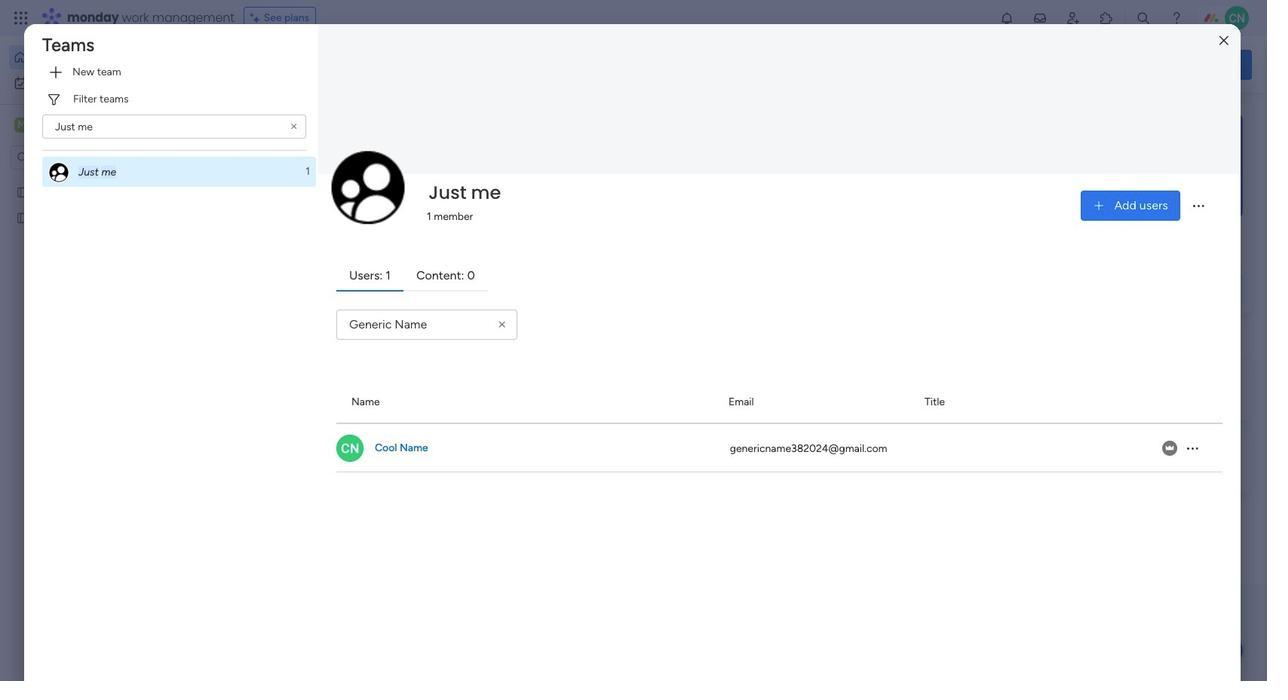 Task type: vqa. For each thing, say whether or not it's contained in the screenshot.
Search everything icon
yes



Task type: describe. For each thing, give the bounding box(es) containing it.
team avatar image
[[330, 150, 406, 225]]

quick search results list box
[[233, 141, 989, 341]]

invite members image
[[1066, 11, 1081, 26]]

templates image image
[[1039, 114, 1238, 218]]

2 tab from the left
[[403, 262, 488, 292]]

notifications image
[[999, 11, 1014, 26]]

Search teams search field
[[42, 115, 306, 139]]

1 tab from the left
[[336, 262, 403, 292]]

update feed image
[[1032, 11, 1048, 26]]

select product image
[[14, 11, 29, 26]]

close image
[[1219, 35, 1228, 46]]

1 row from the top
[[336, 382, 1223, 425]]

1 horizontal spatial cool name image
[[1225, 6, 1249, 30]]

component image
[[501, 299, 515, 313]]

getting started element
[[1026, 360, 1252, 420]]

add to favorites image
[[450, 276, 465, 291]]

see plans image
[[250, 10, 264, 26]]

monday marketplace image
[[1099, 11, 1114, 26]]



Task type: locate. For each thing, give the bounding box(es) containing it.
help image
[[1169, 11, 1184, 26]]

0 horizontal spatial cool name image
[[336, 435, 364, 462]]

Search by name or email search field
[[336, 310, 517, 340]]

menu image inside row
[[1185, 441, 1200, 456]]

help center element
[[1026, 433, 1252, 493]]

close recently visited image
[[233, 123, 251, 141]]

public board image
[[16, 185, 30, 199]]

Search in workspace field
[[32, 149, 126, 166]]

public board image
[[16, 210, 30, 225]]

2 row from the top
[[336, 425, 1223, 473]]

option
[[9, 45, 183, 69], [9, 71, 183, 95], [42, 157, 316, 187], [0, 178, 192, 181]]

search everything image
[[1136, 11, 1151, 26]]

cool name image
[[1225, 6, 1249, 30], [336, 435, 364, 462]]

tab list
[[336, 262, 1222, 292]]

grid
[[336, 382, 1223, 682]]

menu image
[[1191, 198, 1206, 213], [1185, 441, 1200, 456]]

row
[[336, 382, 1223, 425], [336, 425, 1223, 473]]

0 vertical spatial menu image
[[1191, 198, 1206, 213]]

list box
[[0, 176, 192, 434]]

None field
[[425, 177, 505, 209]]

workspace selection element
[[14, 116, 126, 136]]

1 vertical spatial cool name image
[[336, 435, 364, 462]]

0 vertical spatial cool name image
[[1225, 6, 1249, 30]]

None search field
[[336, 310, 517, 340]]

clear search image
[[288, 121, 300, 133]]

tab
[[336, 262, 403, 292], [403, 262, 488, 292]]

workspace image
[[14, 117, 29, 133]]

clear search image
[[495, 318, 509, 332]]

None search field
[[42, 115, 306, 139]]

1 vertical spatial menu image
[[1185, 441, 1200, 456]]



